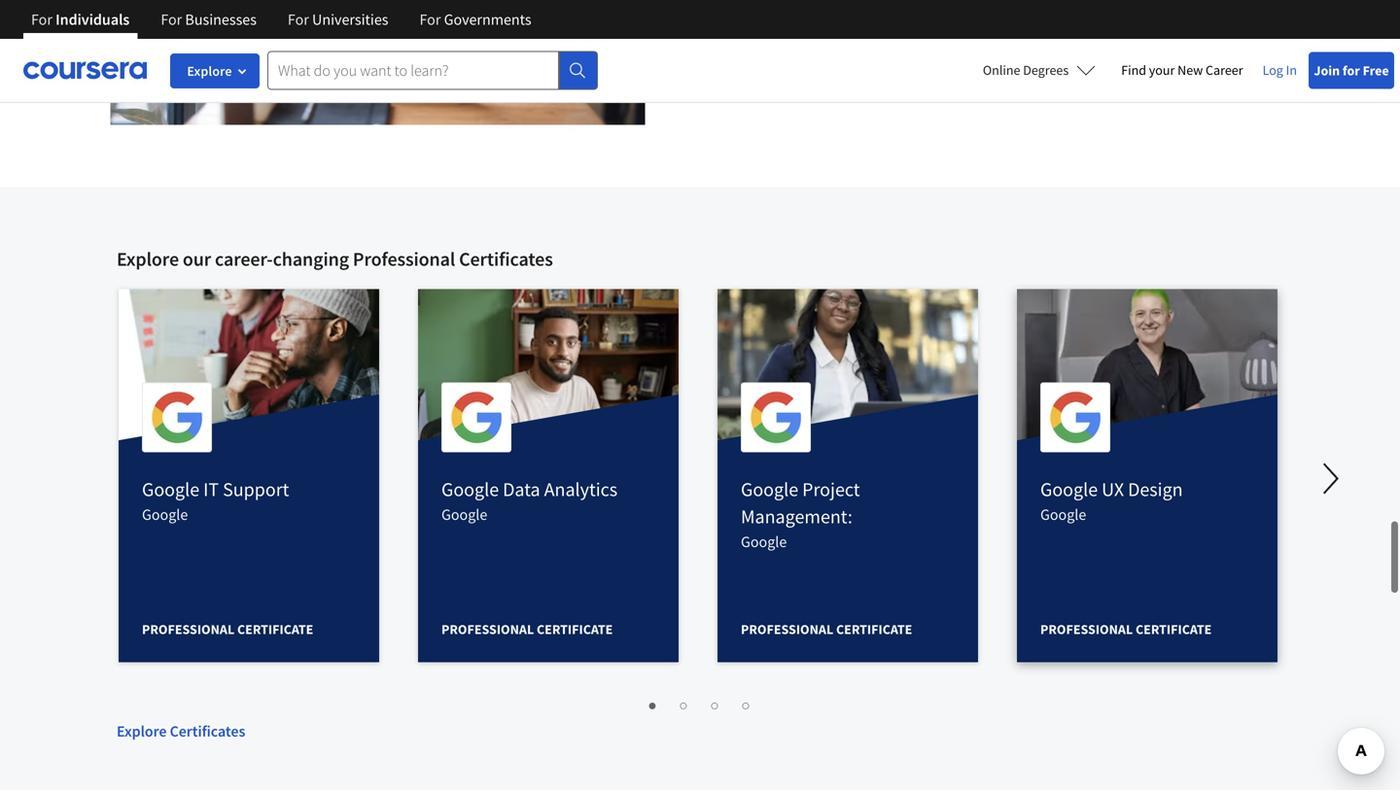 Task type: locate. For each thing, give the bounding box(es) containing it.
1
[[645, 696, 653, 714]]

google project management: link
[[741, 477, 860, 529]]

2 professional certificate from the left
[[442, 621, 613, 638]]

1 professional certificate from the left
[[142, 621, 313, 638]]

professional for google ux design
[[1041, 621, 1133, 638]]

3 professional certificate from the left
[[741, 621, 913, 638]]

google ux design google
[[1041, 477, 1183, 525]]

google down google it support link
[[142, 505, 188, 525]]

certificate for management:
[[836, 621, 913, 638]]

professional certificate for management:
[[741, 621, 913, 638]]

professional certificate for analytics
[[442, 621, 613, 638]]

google down google ux design link at the right of the page
[[1041, 505, 1087, 525]]

4 certificate from the left
[[1136, 621, 1212, 638]]

google down the management:
[[741, 532, 787, 552]]

career
[[1206, 61, 1244, 79]]

google left it
[[142, 477, 200, 502]]

1 vertical spatial certificates
[[170, 722, 245, 742]]

feedback.
[[1096, 30, 1157, 48]]

our
[[183, 247, 211, 271]]

your right find
[[1149, 61, 1175, 79]]

3 for from the left
[[288, 10, 309, 29]]

1 horizontal spatial certificates
[[459, 247, 553, 271]]

with
[[1022, 30, 1049, 48]]

1 vertical spatial your
[[1149, 61, 1175, 79]]

professional for google data analytics
[[442, 621, 534, 638]]

analytics
[[544, 477, 618, 502]]

0 horizontal spatial your
[[893, 30, 922, 48]]

google data analytics google
[[442, 477, 618, 525]]

certificate
[[237, 621, 313, 638], [537, 621, 613, 638], [836, 621, 913, 638], [1136, 621, 1212, 638]]

4 professional certificate from the left
[[1041, 621, 1212, 638]]

universities
[[312, 10, 389, 29]]

for left individuals
[[31, 10, 52, 29]]

list containing 1
[[117, 693, 1284, 716]]

explore our career-changing professional certificates
[[117, 247, 553, 271]]

for
[[31, 10, 52, 29], [161, 10, 182, 29], [288, 10, 309, 29], [420, 10, 441, 29]]

practice
[[755, 30, 806, 48]]

interview
[[926, 30, 984, 48]]

and
[[809, 30, 833, 48]]

list
[[117, 693, 1284, 716]]

career academy - gateway certificates carousel element
[[107, 187, 1401, 791]]

google data analytics link
[[442, 477, 618, 502]]

your
[[893, 30, 922, 48], [1149, 61, 1175, 79]]

explore
[[187, 62, 232, 80], [117, 247, 179, 271], [117, 722, 167, 742]]

professional certificate for design
[[1041, 621, 1212, 638]]

for up what do you want to learn? text field
[[420, 10, 441, 29]]

3 certificate from the left
[[836, 621, 913, 638]]

google up the management:
[[741, 477, 799, 502]]

for businesses
[[161, 10, 257, 29]]

explore for explore certificates
[[117, 722, 167, 742]]

google ux design link
[[1041, 477, 1183, 502]]

professional for google project management:
[[741, 621, 834, 638]]

1 button
[[639, 694, 662, 716]]

2 for from the left
[[161, 10, 182, 29]]

changing
[[273, 247, 349, 271]]

next slide image
[[1308, 456, 1355, 502]]

2 button
[[670, 694, 694, 716]]

for left businesses
[[161, 10, 182, 29]]

1 certificate from the left
[[237, 621, 313, 638]]

management:
[[741, 505, 853, 529]]

2 certificate from the left
[[537, 621, 613, 638]]

for governments
[[420, 10, 532, 29]]

log
[[1263, 61, 1284, 79]]

1 for from the left
[[31, 10, 52, 29]]

google
[[142, 477, 200, 502], [442, 477, 499, 502], [741, 477, 799, 502], [1041, 477, 1098, 502], [142, 505, 188, 525], [442, 505, 488, 525], [1041, 505, 1087, 525], [741, 532, 787, 552]]

individuals
[[56, 10, 130, 29]]

4
[[738, 696, 746, 714]]

1 horizontal spatial your
[[1149, 61, 1175, 79]]

2 vertical spatial explore
[[117, 722, 167, 742]]

1 vertical spatial explore
[[117, 247, 179, 271]]

google left "data"
[[442, 477, 499, 502]]

3
[[707, 696, 715, 714]]

your right improve
[[893, 30, 922, 48]]

professional certificate
[[142, 621, 313, 638], [442, 621, 613, 638], [741, 621, 913, 638], [1041, 621, 1212, 638]]

None search field
[[267, 51, 598, 90]]

0 vertical spatial explore
[[187, 62, 232, 80]]

0 vertical spatial certificates
[[459, 247, 553, 271]]

professional
[[353, 247, 455, 271], [142, 621, 235, 638], [442, 621, 534, 638], [741, 621, 834, 638], [1041, 621, 1133, 638]]

4 for from the left
[[420, 10, 441, 29]]

log in link
[[1253, 58, 1307, 82]]

for
[[1343, 62, 1361, 79]]

project
[[803, 477, 860, 502]]

explore inside popup button
[[187, 62, 232, 80]]

design
[[1128, 477, 1183, 502]]

for left universities
[[288, 10, 309, 29]]

virtual
[[1052, 30, 1092, 48]]

find your new career
[[1122, 61, 1244, 79]]

find your new career link
[[1112, 58, 1253, 83]]

online degrees button
[[968, 49, 1112, 91]]

What do you want to learn? text field
[[267, 51, 559, 90]]

certificates
[[459, 247, 553, 271], [170, 722, 245, 742]]



Task type: vqa. For each thing, say whether or not it's contained in the screenshot.
Students'
no



Task type: describe. For each thing, give the bounding box(es) containing it.
google project management: google
[[741, 477, 860, 552]]

banner navigation
[[16, 0, 547, 39]]

improve
[[837, 30, 890, 48]]

find
[[1122, 61, 1147, 79]]

in
[[1286, 61, 1298, 79]]

certificate for design
[[1136, 621, 1212, 638]]

for for governments
[[420, 10, 441, 29]]

ux
[[1102, 477, 1124, 502]]

0 vertical spatial your
[[893, 30, 922, 48]]

data
[[503, 477, 540, 502]]

online degrees
[[983, 61, 1069, 79]]

google down google data analytics link
[[442, 505, 488, 525]]

certificate for analytics
[[537, 621, 613, 638]]

explore for explore
[[187, 62, 232, 80]]

explore certificates
[[117, 722, 245, 742]]

join
[[1314, 62, 1340, 79]]

list inside the career academy - gateway certificates carousel element
[[117, 693, 1284, 716]]

coursera image
[[23, 55, 147, 86]]

skills
[[988, 30, 1018, 48]]

join for free link
[[1309, 52, 1395, 89]]

for for businesses
[[161, 10, 182, 29]]

degrees
[[1023, 61, 1069, 79]]

it
[[203, 477, 219, 502]]

professional certificate for support
[[142, 621, 313, 638]]

certificate for support
[[237, 621, 313, 638]]

3 button
[[701, 694, 725, 716]]

explore for explore our career-changing professional certificates
[[117, 247, 179, 271]]

career-
[[215, 247, 273, 271]]

free
[[1363, 62, 1390, 79]]

businesses
[[185, 10, 257, 29]]

4 button
[[732, 694, 756, 716]]

new
[[1178, 61, 1203, 79]]

for universities
[[288, 10, 389, 29]]

join for free
[[1314, 62, 1390, 79]]

google left ux
[[1041, 477, 1098, 502]]

for for universities
[[288, 10, 309, 29]]

explore certificates link
[[117, 673, 1284, 742]]

explore button
[[170, 53, 260, 89]]

support
[[223, 477, 289, 502]]

2
[[676, 696, 684, 714]]

google it support google
[[142, 477, 289, 525]]

for for individuals
[[31, 10, 52, 29]]

google it support link
[[142, 477, 289, 502]]

online
[[983, 61, 1021, 79]]

governments
[[444, 10, 532, 29]]

for individuals
[[31, 10, 130, 29]]

0 horizontal spatial certificates
[[170, 722, 245, 742]]

log in
[[1263, 61, 1298, 79]]

professional for google it support
[[142, 621, 235, 638]]

practice and improve your interview skills with virtual feedback.
[[755, 30, 1157, 48]]



